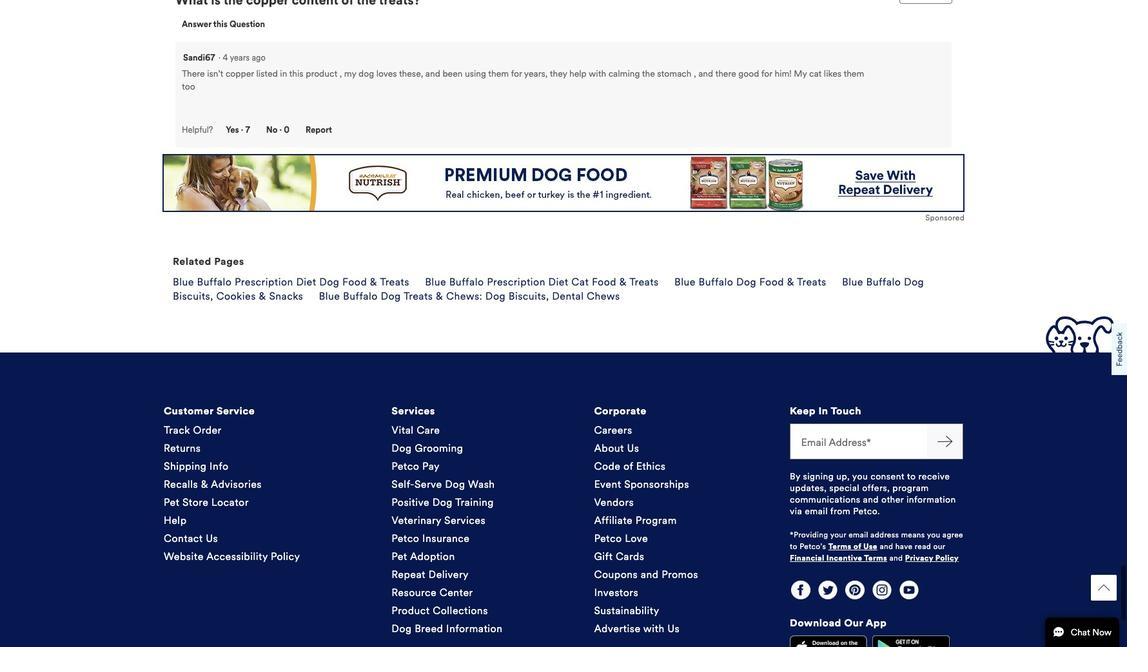 Task type: describe. For each thing, give the bounding box(es) containing it.
2 for from the left
[[761, 69, 773, 80]]

buffalo for blue buffalo dog food & treats
[[699, 276, 733, 289]]

code of ethics link
[[594, 460, 666, 472]]

help link
[[164, 514, 187, 527]]

promos
[[662, 569, 698, 581]]

petco love link
[[594, 532, 648, 545]]

2 biscuits, from the left
[[509, 290, 549, 303]]

accessibility
[[206, 550, 268, 563]]

privacy
[[905, 554, 934, 563]]

this inside sandi67 · 4 years ago there isn't copper listed in this product , my dog loves these, and been using them for years, they help with calming the stomach , and there good for him! my cat likes them too
[[289, 69, 303, 80]]

breed
[[415, 623, 443, 635]]

incentive
[[827, 554, 862, 563]]

self-
[[392, 478, 415, 490]]

locator
[[211, 496, 249, 509]]

snacks
[[269, 290, 303, 303]]

information
[[907, 494, 956, 505]]

prescription for dog
[[235, 276, 293, 289]]

event
[[594, 478, 621, 490]]

program
[[893, 483, 929, 494]]

policy inside 'track order returns shipping info recalls & advisories pet store locator help contact us website accessibility policy'
[[271, 550, 300, 563]]

policy inside petco's terms of use and have read our financial incentive terms and privacy policy
[[936, 554, 959, 563]]

careers
[[594, 424, 632, 436]]

no · 0
[[266, 125, 290, 135]]

repeat
[[392, 569, 426, 581]]

recalls
[[164, 478, 198, 490]]

sandi67 · 4 years ago there isn't copper listed in this product , my dog loves these, and been using them for years, they help with calming the stomach , and there good for him! my cat likes them too
[[182, 53, 864, 92]]

careers about us code of ethics event sponsorships vendors affiliate program petco love gift cards coupons and promos investors sustainability advertise with us
[[594, 424, 698, 635]]

customer
[[164, 405, 214, 417]]

dog
[[359, 69, 374, 80]]

petco up self-
[[392, 460, 419, 472]]

dog inside blue buffalo dog biscuits, cookies & snacks
[[904, 276, 924, 289]]

and down have
[[890, 554, 903, 563]]

pay
[[422, 460, 440, 472]]

answer this question button
[[175, 17, 272, 33]]

and left been
[[426, 69, 440, 80]]

· for 7
[[241, 125, 243, 135]]

self-serve dog wash link
[[392, 478, 495, 490]]

gift cards link
[[594, 550, 645, 563]]

buffalo for blue buffalo dog treats & chews: dog biscuits, dental chews
[[343, 290, 378, 303]]

product
[[392, 605, 430, 617]]

scroll to top image
[[1098, 582, 1110, 594]]

special
[[830, 483, 860, 494]]

3 food from the left
[[760, 276, 784, 289]]

read
[[915, 542, 931, 551]]

download
[[790, 617, 842, 629]]

buffalo for blue buffalo prescription diet dog food & treats
[[197, 276, 232, 289]]

recalls & advisories link
[[164, 478, 262, 490]]

prescription for cat
[[487, 276, 546, 289]]

other
[[882, 494, 904, 505]]

in
[[280, 69, 287, 80]]

blue for blue buffalo prescription diet cat food & treats
[[425, 276, 446, 289]]

sponsorships
[[624, 478, 689, 490]]

*providing your email address means you agree to
[[790, 530, 963, 551]]

use
[[864, 542, 878, 551]]

blue for blue buffalo prescription diet dog food & treats
[[173, 276, 194, 289]]

love
[[625, 532, 648, 545]]

to inside by signing up, you consent to receive updates, special offers, program communications and other information via email from petco.
[[907, 471, 916, 482]]

returns link
[[164, 442, 201, 454]]

related
[[173, 256, 211, 268]]

· for 0
[[280, 125, 282, 135]]

this inside answer this question button
[[213, 19, 228, 30]]

product
[[306, 69, 337, 80]]

cards
[[616, 550, 645, 563]]

& inside 'track order returns shipping info recalls & advisories pet store locator help contact us website accessibility policy'
[[201, 478, 208, 490]]

my
[[794, 69, 807, 80]]

about us link
[[594, 442, 639, 454]]

0
[[284, 125, 290, 135]]

financial
[[790, 554, 825, 563]]

2 horizontal spatial us
[[668, 623, 680, 635]]

event sponsorships link
[[594, 478, 689, 490]]

my
[[344, 69, 356, 80]]

0 vertical spatial services
[[392, 405, 435, 417]]

there
[[715, 69, 736, 80]]

styled arrow button link
[[1091, 575, 1117, 601]]

4
[[223, 53, 228, 63]]

1 , from the left
[[340, 69, 342, 80]]

investors link
[[594, 587, 639, 599]]

answer
[[182, 19, 211, 30]]

blue buffalo dog treats & chews: dog biscuits, dental chews
[[319, 290, 620, 303]]

positive dog training link
[[392, 496, 494, 509]]

returns
[[164, 442, 201, 454]]

vendors link
[[594, 496, 634, 509]]

blue buffalo prescription diet dog food & treats
[[173, 276, 409, 289]]

gift
[[594, 550, 613, 563]]

store
[[183, 496, 209, 509]]

coupons
[[594, 569, 638, 581]]

help
[[569, 69, 587, 80]]

app
[[866, 617, 887, 629]]

help
[[164, 514, 187, 527]]

*providing
[[790, 530, 828, 540]]

years
[[230, 53, 250, 63]]

you inside "*providing your email address means you agree to"
[[927, 530, 941, 540]]

and inside by signing up, you consent to receive updates, special offers, program communications and other information via email from petco.
[[863, 494, 879, 505]]

using
[[465, 69, 486, 80]]

your
[[830, 530, 847, 540]]

sandi67
[[183, 53, 215, 63]]

content helpfulness group
[[182, 123, 338, 138]]

by signing up, you consent to receive updates, special offers, program communications and other information via email from petco.
[[790, 471, 956, 517]]

keep
[[790, 405, 816, 417]]

order
[[193, 424, 222, 436]]

biscuits, inside blue buffalo dog biscuits, cookies & snacks
[[173, 290, 213, 303]]

report
[[306, 125, 332, 135]]

resource center link
[[392, 587, 473, 599]]

to inside "*providing your email address means you agree to"
[[790, 542, 798, 551]]

1 horizontal spatial terms
[[864, 554, 887, 563]]

and inside careers about us code of ethics event sponsorships vendors affiliate program petco love gift cards coupons and promos investors sustainability advertise with us
[[641, 569, 659, 581]]

collections
[[433, 605, 488, 617]]

by
[[790, 471, 801, 482]]

track
[[164, 424, 190, 436]]

and left there
[[699, 69, 713, 80]]

resource
[[392, 587, 437, 599]]

keep in touch
[[790, 405, 862, 417]]

privacy policy link
[[905, 554, 959, 563]]

good
[[739, 69, 759, 80]]

offers,
[[862, 483, 890, 494]]



Task type: vqa. For each thing, say whether or not it's contained in the screenshot.
2nd Dogs from the right
no



Task type: locate. For each thing, give the bounding box(es) containing it.
of left 'use'
[[854, 542, 861, 551]]

delivery
[[429, 569, 469, 581]]

0 horizontal spatial terms
[[829, 542, 852, 551]]

insurance
[[422, 532, 470, 545]]

vital care dog grooming petco pay self-serve dog wash positive dog training veterinary services petco insurance pet adoption repeat delivery resource center product collections dog breed information
[[392, 424, 503, 635]]

prescription up blue buffalo dog treats & chews: dog biscuits, dental chews
[[487, 276, 546, 289]]

of inside careers about us code of ethics event sponsorships vendors affiliate program petco love gift cards coupons and promos investors sustainability advertise with us
[[624, 460, 633, 472]]

email up "terms of use" link
[[849, 530, 868, 540]]

1 vertical spatial of
[[854, 542, 861, 551]]

contact
[[164, 532, 203, 545]]

product collections link
[[392, 605, 488, 617]]

this right "answer"
[[213, 19, 228, 30]]

0 horizontal spatial ,
[[340, 69, 342, 80]]

pet store locator link
[[164, 496, 249, 509]]

us down promos at right bottom
[[668, 623, 680, 635]]

0 horizontal spatial ·
[[218, 53, 221, 63]]

2 diet from the left
[[549, 276, 569, 289]]

pet up help
[[164, 496, 180, 509]]

for left him!
[[761, 69, 773, 80]]

with right "help"
[[589, 69, 606, 80]]

policy right accessibility
[[271, 550, 300, 563]]

email inside by signing up, you consent to receive updates, special offers, program communications and other information via email from petco.
[[805, 506, 828, 517]]

0 horizontal spatial with
[[589, 69, 606, 80]]

loves
[[376, 69, 397, 80]]

report button
[[299, 123, 338, 138]]

helpful?
[[182, 125, 213, 135]]

of inside petco's terms of use and have read our financial incentive terms and privacy policy
[[854, 542, 861, 551]]

blue for blue buffalo dog biscuits, cookies & snacks
[[842, 276, 863, 289]]

from
[[830, 506, 851, 517]]

1 them from the left
[[488, 69, 509, 80]]

terms down 'use'
[[864, 554, 887, 563]]

prescription
[[235, 276, 293, 289], [487, 276, 546, 289]]

for left years, in the left of the page
[[511, 69, 522, 80]]

cat
[[572, 276, 589, 289]]

0 horizontal spatial food
[[342, 276, 367, 289]]

None email field
[[790, 423, 927, 460]]

you inside by signing up, you consent to receive updates, special offers, program communications and other information via email from petco.
[[852, 471, 868, 482]]

advertise with us link
[[594, 623, 680, 635]]

blue for blue buffalo dog food & treats
[[675, 276, 696, 289]]

chews
[[587, 290, 620, 303]]

2 horizontal spatial ·
[[280, 125, 282, 135]]

0 vertical spatial pet
[[164, 496, 180, 509]]

positive
[[392, 496, 430, 509]]

petco.
[[853, 506, 880, 517]]

1 horizontal spatial ·
[[241, 125, 243, 135]]

dog breed information link
[[392, 623, 503, 635]]

arrow right 12 button
[[927, 423, 963, 460]]

via
[[790, 506, 802, 517]]

affiliate
[[594, 514, 633, 527]]

1 horizontal spatial this
[[289, 69, 303, 80]]

1 vertical spatial pet
[[392, 550, 407, 563]]

diet up snacks
[[296, 276, 316, 289]]

2 them from the left
[[844, 69, 864, 80]]

1 horizontal spatial to
[[907, 471, 916, 482]]

blue inside blue buffalo dog biscuits, cookies & snacks
[[842, 276, 863, 289]]

1 vertical spatial this
[[289, 69, 303, 80]]

· left 4
[[218, 53, 221, 63]]

1 horizontal spatial us
[[627, 442, 639, 454]]

policy down our
[[936, 554, 959, 563]]

0 vertical spatial terms
[[829, 542, 852, 551]]

you right up, on the bottom
[[852, 471, 868, 482]]

0 horizontal spatial of
[[624, 460, 633, 472]]

·
[[218, 53, 221, 63], [241, 125, 243, 135], [280, 125, 282, 135]]

petco up gift
[[594, 532, 622, 545]]

blue buffalo dog biscuits, cookies & snacks
[[173, 276, 924, 303]]

2 prescription from the left
[[487, 276, 546, 289]]

1 vertical spatial with
[[643, 623, 665, 635]]

with inside careers about us code of ethics event sponsorships vendors affiliate program petco love gift cards coupons and promos investors sustainability advertise with us
[[643, 623, 665, 635]]

1 prescription from the left
[[235, 276, 293, 289]]

track order link
[[164, 424, 222, 436]]

petco inside careers about us code of ethics event sponsorships vendors affiliate program petco love gift cards coupons and promos investors sustainability advertise with us
[[594, 532, 622, 545]]

vital care link
[[392, 424, 440, 436]]

you up our
[[927, 530, 941, 540]]

email inside "*providing your email address means you agree to"
[[849, 530, 868, 540]]

0 vertical spatial us
[[627, 442, 639, 454]]

them
[[488, 69, 509, 80], [844, 69, 864, 80]]

1 diet from the left
[[296, 276, 316, 289]]

1 horizontal spatial services
[[444, 514, 486, 527]]

updates,
[[790, 483, 827, 494]]

diet up dental
[[549, 276, 569, 289]]

pet inside vital care dog grooming petco pay self-serve dog wash positive dog training veterinary services petco insurance pet adoption repeat delivery resource center product collections dog breed information
[[392, 550, 407, 563]]

services inside vital care dog grooming petco pay self-serve dog wash positive dog training veterinary services petco insurance pet adoption repeat delivery resource center product collections dog breed information
[[444, 514, 486, 527]]

email down communications
[[805, 506, 828, 517]]

1 horizontal spatial pet
[[392, 550, 407, 563]]

pet up repeat
[[392, 550, 407, 563]]

calming
[[609, 69, 640, 80]]

1 horizontal spatial them
[[844, 69, 864, 80]]

with inside sandi67 · 4 years ago there isn't copper listed in this product , my dog loves these, and been using them for years, they help with calming the stomach , and there good for him! my cat likes them too
[[589, 69, 606, 80]]

2 food from the left
[[592, 276, 617, 289]]

pet inside 'track order returns shipping info recalls & advisories pet store locator help contact us website accessibility policy'
[[164, 496, 180, 509]]

1 food from the left
[[342, 276, 367, 289]]

consent
[[871, 471, 905, 482]]

petco down veterinary
[[392, 532, 419, 545]]

yes · 7
[[226, 125, 250, 135]]

& inside blue buffalo dog biscuits, cookies & snacks
[[259, 290, 266, 303]]

1 for from the left
[[511, 69, 522, 80]]

blue buffalo prescription diet cat food & treats
[[425, 276, 659, 289]]

· left 7 at the top left of page
[[241, 125, 243, 135]]

1 vertical spatial email
[[849, 530, 868, 540]]

us up code of ethics link
[[627, 442, 639, 454]]

0 horizontal spatial diet
[[296, 276, 316, 289]]

1 horizontal spatial email
[[849, 530, 868, 540]]

to up financial
[[790, 542, 798, 551]]

blue buffalo prescription diet cat food & treats link
[[425, 276, 659, 289]]

2 vertical spatial us
[[668, 623, 680, 635]]

0 vertical spatial you
[[852, 471, 868, 482]]

1 horizontal spatial diet
[[549, 276, 569, 289]]

these,
[[399, 69, 423, 80]]

, right stomach
[[694, 69, 696, 80]]

to up program
[[907, 471, 916, 482]]

2 horizontal spatial food
[[760, 276, 784, 289]]

download our app
[[790, 617, 887, 629]]

question
[[230, 19, 265, 30]]

1 vertical spatial you
[[927, 530, 941, 540]]

1 horizontal spatial with
[[643, 623, 665, 635]]

sustainability
[[594, 605, 659, 617]]

with down 'sustainability' 'link' on the right bottom
[[643, 623, 665, 635]]

us up website accessibility policy link
[[206, 532, 218, 545]]

0 horizontal spatial you
[[852, 471, 868, 482]]

1 horizontal spatial you
[[927, 530, 941, 540]]

blue buffalo dog food & treats link
[[675, 276, 827, 289]]

our
[[844, 617, 863, 629]]

repeat delivery link
[[392, 569, 469, 581]]

petco insurance link
[[392, 532, 470, 545]]

too
[[182, 82, 195, 92]]

0 horizontal spatial for
[[511, 69, 522, 80]]

1 horizontal spatial biscuits,
[[509, 290, 549, 303]]

1 horizontal spatial for
[[761, 69, 773, 80]]

0 horizontal spatial to
[[790, 542, 798, 551]]

, left my
[[340, 69, 342, 80]]

2 , from the left
[[694, 69, 696, 80]]

up,
[[837, 471, 850, 482]]

communications
[[790, 494, 861, 505]]

blue for blue buffalo dog treats & chews: dog biscuits, dental chews
[[319, 290, 340, 303]]

buffalo for blue buffalo dog biscuits, cookies & snacks
[[866, 276, 901, 289]]

you
[[852, 471, 868, 482], [927, 530, 941, 540]]

buffalo inside blue buffalo dog biscuits, cookies & snacks
[[866, 276, 901, 289]]

dental
[[552, 290, 584, 303]]

website
[[164, 550, 204, 563]]

1 biscuits, from the left
[[173, 290, 213, 303]]

0 horizontal spatial pet
[[164, 496, 180, 509]]

have
[[896, 542, 913, 551]]

0 horizontal spatial policy
[[271, 550, 300, 563]]

0 vertical spatial with
[[589, 69, 606, 80]]

likes
[[824, 69, 842, 80]]

us inside 'track order returns shipping info recalls & advisories pet store locator help contact us website accessibility policy'
[[206, 532, 218, 545]]

biscuits, down blue buffalo prescription diet cat food & treats link
[[509, 290, 549, 303]]

1 horizontal spatial food
[[592, 276, 617, 289]]

and down address
[[880, 542, 893, 551]]

1 vertical spatial us
[[206, 532, 218, 545]]

yes
[[226, 125, 239, 135]]

there
[[182, 69, 205, 80]]

diet for dog
[[296, 276, 316, 289]]

info
[[210, 460, 229, 472]]

pet adoption link
[[392, 550, 455, 563]]

investors
[[594, 587, 639, 599]]

prescription up snacks
[[235, 276, 293, 289]]

0 vertical spatial email
[[805, 506, 828, 517]]

and up the petco.
[[863, 494, 879, 505]]

of right the code
[[624, 460, 633, 472]]

buffalo for blue buffalo prescription diet cat food & treats
[[449, 276, 484, 289]]

shipping
[[164, 460, 207, 472]]

this right in
[[289, 69, 303, 80]]

ethics
[[636, 460, 666, 472]]

7
[[245, 125, 250, 135]]

them right likes
[[844, 69, 864, 80]]

signing
[[803, 471, 834, 482]]

0 horizontal spatial us
[[206, 532, 218, 545]]

and down cards in the right of the page
[[641, 569, 659, 581]]

1 horizontal spatial of
[[854, 542, 861, 551]]

information
[[446, 623, 503, 635]]

for
[[511, 69, 522, 80], [761, 69, 773, 80]]

1 horizontal spatial ,
[[694, 69, 696, 80]]

blue buffalo dog biscuits, cookies & snacks link
[[173, 276, 924, 303]]

touch
[[831, 405, 862, 417]]

petco's terms of use and have read our financial incentive terms and privacy policy
[[790, 542, 959, 563]]

0 horizontal spatial them
[[488, 69, 509, 80]]

0 horizontal spatial prescription
[[235, 276, 293, 289]]

1 vertical spatial services
[[444, 514, 486, 527]]

· inside sandi67 · 4 years ago there isn't copper listed in this product , my dog loves these, and been using them for years, they help with calming the stomach , and there good for him! my cat likes them too
[[218, 53, 221, 63]]

no
[[266, 125, 278, 135]]

customer service
[[164, 405, 255, 417]]

0 vertical spatial this
[[213, 19, 228, 30]]

track order returns shipping info recalls & advisories pet store locator help contact us website accessibility policy
[[164, 424, 300, 563]]

0 horizontal spatial biscuits,
[[173, 290, 213, 303]]

· left 0
[[280, 125, 282, 135]]

careers link
[[594, 424, 632, 436]]

0 vertical spatial to
[[907, 471, 916, 482]]

petco's
[[800, 542, 826, 551]]

1 horizontal spatial prescription
[[487, 276, 546, 289]]

in
[[819, 405, 828, 417]]

0 horizontal spatial email
[[805, 506, 828, 517]]

care
[[417, 424, 440, 436]]

&
[[370, 276, 377, 289], [620, 276, 627, 289], [787, 276, 794, 289], [259, 290, 266, 303], [436, 290, 443, 303], [201, 478, 208, 490]]

advisories
[[211, 478, 262, 490]]

· for there isn't copper listed in this product , my dog loves these, and been using them for years, they help with calming the stomach , and there good for him! my cat likes them too
[[218, 53, 221, 63]]

1 vertical spatial terms
[[864, 554, 887, 563]]

services up the "vital care" link
[[392, 405, 435, 417]]

address
[[871, 530, 899, 540]]

terms up financial incentive terms 'link'
[[829, 542, 852, 551]]

them right using
[[488, 69, 509, 80]]

food for cat
[[592, 276, 617, 289]]

veterinary
[[392, 514, 441, 527]]

biscuits, down related on the top left of page
[[173, 290, 213, 303]]

1 vertical spatial to
[[790, 542, 798, 551]]

sandi67 button
[[183, 51, 215, 65]]

treats
[[380, 276, 409, 289], [629, 276, 659, 289], [797, 276, 827, 289], [404, 290, 433, 303]]

0 horizontal spatial services
[[392, 405, 435, 417]]

0 horizontal spatial this
[[213, 19, 228, 30]]

related pages
[[173, 256, 244, 268]]

our
[[934, 542, 946, 551]]

services down training
[[444, 514, 486, 527]]

biscuits,
[[173, 290, 213, 303], [509, 290, 549, 303]]

food for dog
[[342, 276, 367, 289]]

service
[[216, 405, 255, 417]]

submit email address image
[[937, 434, 953, 449]]

cookies
[[216, 290, 256, 303]]

1 horizontal spatial policy
[[936, 554, 959, 563]]

0 vertical spatial of
[[624, 460, 633, 472]]

diet for cat
[[549, 276, 569, 289]]



